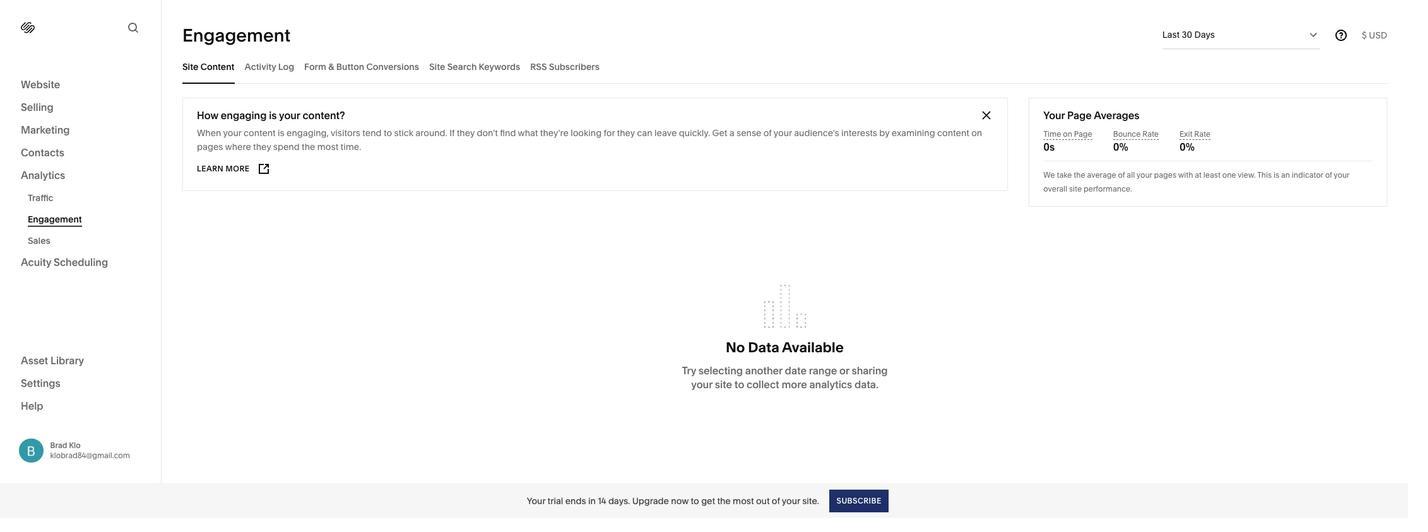 Task type: vqa. For each thing, say whether or not it's contained in the screenshot.
the Methods
no



Task type: locate. For each thing, give the bounding box(es) containing it.
page inside time on page 0s
[[1074, 129, 1092, 139]]

acuity scheduling link
[[21, 256, 140, 271]]

rate inside the bounce rate 0%
[[1143, 129, 1159, 139]]

1 horizontal spatial rate
[[1194, 129, 1211, 139]]

1 vertical spatial site
[[715, 379, 732, 391]]

1 content from the left
[[244, 128, 276, 139]]

2 horizontal spatial the
[[1074, 170, 1085, 180]]

0 horizontal spatial more
[[226, 164, 250, 174]]

your up engaging,
[[279, 109, 300, 122]]

is right engaging
[[269, 109, 277, 122]]

site left search
[[429, 61, 445, 72]]

1 rate from the left
[[1143, 129, 1159, 139]]

1 horizontal spatial site
[[429, 61, 445, 72]]

traffic
[[28, 193, 53, 204]]

2 horizontal spatial is
[[1274, 170, 1280, 180]]

0 horizontal spatial most
[[317, 141, 338, 153]]

is left an
[[1274, 170, 1280, 180]]

all
[[1127, 170, 1135, 180]]

of inside when your content is engaging, visitors tend to stick around. if they don't find what they're looking for they can leave quickly. get a sense of your audience's interests by examining content on pages where they spend the most time.
[[764, 128, 772, 139]]

engagement up content
[[182, 24, 291, 46]]

0 vertical spatial engagement
[[182, 24, 291, 46]]

2 0% from the left
[[1180, 141, 1195, 153]]

site left content
[[182, 61, 198, 72]]

contacts link
[[21, 146, 140, 161]]

pages left the with at the top right of page
[[1154, 170, 1177, 180]]

0 vertical spatial the
[[302, 141, 315, 153]]

most left out
[[733, 496, 754, 507]]

your down the try
[[691, 379, 713, 391]]

1 vertical spatial engagement
[[28, 214, 82, 225]]

0% down bounce
[[1113, 141, 1128, 153]]

rss
[[530, 61, 547, 72]]

of right sense
[[764, 128, 772, 139]]

an
[[1281, 170, 1290, 180]]

0 horizontal spatial they
[[253, 141, 271, 153]]

1 site from the left
[[182, 61, 198, 72]]

2 vertical spatial is
[[1274, 170, 1280, 180]]

take
[[1057, 170, 1072, 180]]

activity log
[[245, 61, 294, 72]]

where
[[225, 141, 251, 153]]

2 site from the left
[[429, 61, 445, 72]]

try selecting another date range or sharing your site to collect more analytics data.
[[682, 365, 888, 391]]

1 horizontal spatial engagement
[[182, 24, 291, 46]]

1 vertical spatial page
[[1074, 129, 1092, 139]]

subscribe
[[836, 496, 881, 506]]

log
[[278, 61, 294, 72]]

rate right the exit
[[1194, 129, 1211, 139]]

rate
[[1143, 129, 1159, 139], [1194, 129, 1211, 139]]

0 horizontal spatial pages
[[197, 141, 223, 153]]

to
[[384, 128, 392, 139], [735, 379, 744, 391], [691, 496, 699, 507]]

1 horizontal spatial 0%
[[1180, 141, 1195, 153]]

site down take
[[1069, 184, 1082, 194]]

settings
[[21, 377, 61, 390]]

help link
[[21, 399, 43, 413]]

1 horizontal spatial to
[[691, 496, 699, 507]]

0 vertical spatial page
[[1067, 109, 1092, 122]]

site down selecting
[[715, 379, 732, 391]]

1 horizontal spatial on
[[1063, 129, 1072, 139]]

1 vertical spatial is
[[278, 128, 285, 139]]

0 vertical spatial is
[[269, 109, 277, 122]]

2 horizontal spatial to
[[735, 379, 744, 391]]

0 horizontal spatial on
[[972, 128, 982, 139]]

most
[[317, 141, 338, 153], [733, 496, 754, 507]]

get
[[712, 128, 727, 139]]

view.
[[1238, 170, 1256, 180]]

ends
[[565, 496, 586, 507]]

in
[[588, 496, 596, 507]]

1 horizontal spatial content
[[937, 128, 969, 139]]

0 horizontal spatial site
[[715, 379, 732, 391]]

site
[[1069, 184, 1082, 194], [715, 379, 732, 391]]

1 horizontal spatial the
[[717, 496, 731, 507]]

your up where
[[223, 128, 242, 139]]

2 vertical spatial to
[[691, 496, 699, 507]]

the
[[302, 141, 315, 153], [1074, 170, 1085, 180], [717, 496, 731, 507]]

the down engaging,
[[302, 141, 315, 153]]

content down how engaging is your content?
[[244, 128, 276, 139]]

0 vertical spatial more
[[226, 164, 250, 174]]

by
[[879, 128, 890, 139]]

1 vertical spatial pages
[[1154, 170, 1177, 180]]

last 30 days button
[[1162, 21, 1320, 49]]

2 rate from the left
[[1194, 129, 1211, 139]]

site content button
[[182, 49, 235, 84]]

activity log button
[[245, 49, 294, 84]]

1 vertical spatial more
[[782, 379, 807, 391]]

out
[[756, 496, 770, 507]]

subscribers
[[549, 61, 600, 72]]

least
[[1204, 170, 1221, 180]]

more down where
[[226, 164, 250, 174]]

they right for in the top of the page
[[617, 128, 635, 139]]

0 vertical spatial site
[[1069, 184, 1082, 194]]

your page averages
[[1044, 109, 1140, 122]]

1 horizontal spatial your
[[1044, 109, 1065, 122]]

to right 'tend'
[[384, 128, 392, 139]]

pages inside when your content is engaging, visitors tend to stick around. if they don't find what they're looking for they can leave quickly. get a sense of your audience's interests by examining content on pages where they spend the most time.
[[197, 141, 223, 153]]

learn more button
[[197, 158, 270, 181]]

they right where
[[253, 141, 271, 153]]

on inside when your content is engaging, visitors tend to stick around. if they don't find what they're looking for they can leave quickly. get a sense of your audience's interests by examining content on pages where they spend the most time.
[[972, 128, 982, 139]]

activity
[[245, 61, 276, 72]]

0 horizontal spatial site
[[182, 61, 198, 72]]

don't
[[477, 128, 498, 139]]

1 vertical spatial to
[[735, 379, 744, 391]]

page down the your page averages on the top
[[1074, 129, 1092, 139]]

another
[[745, 365, 783, 378]]

learn
[[197, 164, 224, 174]]

1 horizontal spatial most
[[733, 496, 754, 507]]

rate for exit rate 0%
[[1194, 129, 1211, 139]]

leave
[[655, 128, 677, 139]]

1 0% from the left
[[1113, 141, 1128, 153]]

is inside when your content is engaging, visitors tend to stick around. if they don't find what they're looking for they can leave quickly. get a sense of your audience's interests by examining content on pages where they spend the most time.
[[278, 128, 285, 139]]

1 horizontal spatial site
[[1069, 184, 1082, 194]]

asset library
[[21, 354, 84, 367]]

2 horizontal spatial they
[[617, 128, 635, 139]]

is up spend
[[278, 128, 285, 139]]

the right get
[[717, 496, 731, 507]]

conversions
[[366, 61, 419, 72]]

how engaging is your content?
[[197, 109, 345, 122]]

sales
[[28, 235, 50, 247]]

1 vertical spatial the
[[1074, 170, 1085, 180]]

averages
[[1094, 109, 1140, 122]]

quickly.
[[679, 128, 710, 139]]

at
[[1195, 170, 1202, 180]]

examining
[[892, 128, 935, 139]]

we
[[1044, 170, 1055, 180]]

data.
[[855, 379, 878, 391]]

around.
[[416, 128, 447, 139]]

1 horizontal spatial more
[[782, 379, 807, 391]]

your right sense
[[774, 128, 792, 139]]

data
[[748, 340, 779, 357]]

0 horizontal spatial engagement
[[28, 214, 82, 225]]

selling link
[[21, 100, 140, 116]]

rate inside exit rate 0%
[[1194, 129, 1211, 139]]

they right if
[[457, 128, 475, 139]]

looking
[[571, 128, 602, 139]]

what
[[518, 128, 538, 139]]

help
[[21, 400, 43, 412]]

your inside try selecting another date range or sharing your site to collect more analytics data.
[[691, 379, 713, 391]]

site search keywords
[[429, 61, 520, 72]]

is inside we take the average of all your pages with at least one view. this is an indicator of your overall site performance.
[[1274, 170, 1280, 180]]

no data available
[[726, 340, 844, 357]]

0% down the exit
[[1180, 141, 1195, 153]]

0% inside exit rate 0%
[[1180, 141, 1195, 153]]

0 vertical spatial your
[[1044, 109, 1065, 122]]

your up time in the right top of the page
[[1044, 109, 1065, 122]]

rate right bounce
[[1143, 129, 1159, 139]]

1 horizontal spatial is
[[278, 128, 285, 139]]

stick
[[394, 128, 413, 139]]

0 vertical spatial pages
[[197, 141, 223, 153]]

audience's
[[794, 128, 839, 139]]

page up time on page 0s
[[1067, 109, 1092, 122]]

of
[[764, 128, 772, 139], [1118, 170, 1125, 180], [1325, 170, 1332, 180], [772, 496, 780, 507]]

analytics
[[810, 379, 852, 391]]

content
[[244, 128, 276, 139], [937, 128, 969, 139]]

engagement down traffic at the left top
[[28, 214, 82, 225]]

pages
[[197, 141, 223, 153], [1154, 170, 1177, 180]]

0 horizontal spatial the
[[302, 141, 315, 153]]

is
[[269, 109, 277, 122], [278, 128, 285, 139], [1274, 170, 1280, 180]]

0 horizontal spatial to
[[384, 128, 392, 139]]

1 horizontal spatial pages
[[1154, 170, 1177, 180]]

pages down when
[[197, 141, 223, 153]]

form & button conversions button
[[304, 49, 419, 84]]

tab list
[[182, 49, 1387, 84]]

1 vertical spatial your
[[527, 496, 546, 507]]

rss subscribers button
[[530, 49, 600, 84]]

the right take
[[1074, 170, 1085, 180]]

0 vertical spatial to
[[384, 128, 392, 139]]

asset
[[21, 354, 48, 367]]

one
[[1222, 170, 1236, 180]]

marketing link
[[21, 123, 140, 138]]

0% inside the bounce rate 0%
[[1113, 141, 1128, 153]]

0 horizontal spatial rate
[[1143, 129, 1159, 139]]

most down 'visitors'
[[317, 141, 338, 153]]

0 horizontal spatial content
[[244, 128, 276, 139]]

more down date
[[782, 379, 807, 391]]

0 vertical spatial most
[[317, 141, 338, 153]]

content right examining
[[937, 128, 969, 139]]

pages inside we take the average of all your pages with at least one view. this is an indicator of your overall site performance.
[[1154, 170, 1177, 180]]

0 horizontal spatial your
[[527, 496, 546, 507]]

most inside when your content is engaging, visitors tend to stick around. if they don't find what they're looking for they can leave quickly. get a sense of your audience's interests by examining content on pages where they spend the most time.
[[317, 141, 338, 153]]

0% for bounce rate 0%
[[1113, 141, 1128, 153]]

how
[[197, 109, 218, 122]]

0 horizontal spatial 0%
[[1113, 141, 1128, 153]]

your left "trial"
[[527, 496, 546, 507]]

to left get
[[691, 496, 699, 507]]

to down selecting
[[735, 379, 744, 391]]



Task type: describe. For each thing, give the bounding box(es) containing it.
time
[[1044, 129, 1061, 139]]

with
[[1178, 170, 1193, 180]]

to inside try selecting another date range or sharing your site to collect more analytics data.
[[735, 379, 744, 391]]

when
[[197, 128, 221, 139]]

0% for exit rate 0%
[[1180, 141, 1195, 153]]

of left all
[[1118, 170, 1125, 180]]

last 30 days
[[1162, 29, 1215, 40]]

marketing
[[21, 124, 70, 136]]

days
[[1195, 29, 1215, 40]]

when your content is engaging, visitors tend to stick around. if they don't find what they're looking for they can leave quickly. get a sense of your audience's interests by examining content on pages where they spend the most time.
[[197, 128, 982, 153]]

average
[[1087, 170, 1116, 180]]

asset library link
[[21, 354, 140, 369]]

tend
[[362, 128, 382, 139]]

button
[[336, 61, 364, 72]]

rss subscribers
[[530, 61, 600, 72]]

to inside when your content is engaging, visitors tend to stick around. if they don't find what they're looking for they can leave quickly. get a sense of your audience's interests by examining content on pages where they spend the most time.
[[384, 128, 392, 139]]

no
[[726, 340, 745, 357]]

for
[[604, 128, 615, 139]]

selling
[[21, 101, 53, 114]]

date
[[785, 365, 807, 378]]

learn more
[[197, 164, 250, 174]]

0s
[[1044, 141, 1055, 153]]

14
[[598, 496, 606, 507]]

your trial ends in 14 days. upgrade now to get the most out of your site.
[[527, 496, 819, 507]]

site inside try selecting another date range or sharing your site to collect more analytics data.
[[715, 379, 732, 391]]

engagement link
[[28, 209, 147, 230]]

bounce rate 0%
[[1113, 129, 1159, 153]]

exit
[[1180, 129, 1193, 139]]

performance.
[[1084, 184, 1132, 194]]

selecting
[[699, 365, 743, 378]]

range
[[809, 365, 837, 378]]

this
[[1257, 170, 1272, 180]]

rate for bounce rate 0%
[[1143, 129, 1159, 139]]

&
[[328, 61, 334, 72]]

engaging
[[221, 109, 267, 122]]

your for your trial ends in 14 days. upgrade now to get the most out of your site.
[[527, 496, 546, 507]]

brad klo klobrad84@gmail.com
[[50, 441, 130, 461]]

collect
[[747, 379, 779, 391]]

time on page 0s
[[1044, 129, 1092, 153]]

subscribe button
[[829, 490, 888, 513]]

the inside we take the average of all your pages with at least one view. this is an indicator of your overall site performance.
[[1074, 170, 1085, 180]]

site for site content
[[182, 61, 198, 72]]

more inside try selecting another date range or sharing your site to collect more analytics data.
[[782, 379, 807, 391]]

1 horizontal spatial they
[[457, 128, 475, 139]]

of right out
[[772, 496, 780, 507]]

overall
[[1044, 184, 1067, 194]]

1 vertical spatial most
[[733, 496, 754, 507]]

form
[[304, 61, 326, 72]]

2 content from the left
[[937, 128, 969, 139]]

visitors
[[331, 128, 360, 139]]

traffic link
[[28, 187, 147, 209]]

sense
[[737, 128, 762, 139]]

30
[[1182, 29, 1192, 40]]

your right all
[[1137, 170, 1152, 180]]

a
[[730, 128, 735, 139]]

of right indicator on the right top of page
[[1325, 170, 1332, 180]]

engaging,
[[287, 128, 329, 139]]

the inside when your content is engaging, visitors tend to stick around. if they don't find what they're looking for they can leave quickly. get a sense of your audience's interests by examining content on pages where they spend the most time.
[[302, 141, 315, 153]]

form & button conversions
[[304, 61, 419, 72]]

contacts
[[21, 146, 64, 159]]

your left site.
[[782, 496, 800, 507]]

your right indicator on the right top of page
[[1334, 170, 1350, 180]]

0 horizontal spatial is
[[269, 109, 277, 122]]

site content
[[182, 61, 235, 72]]

tab list containing site content
[[182, 49, 1387, 84]]

sales link
[[28, 230, 147, 252]]

website link
[[21, 78, 140, 93]]

spend
[[273, 141, 300, 153]]

site.
[[802, 496, 819, 507]]

we take the average of all your pages with at least one view. this is an indicator of your overall site performance.
[[1044, 170, 1350, 194]]

brad
[[50, 441, 67, 451]]

days.
[[608, 496, 630, 507]]

find
[[500, 128, 516, 139]]

now
[[671, 496, 689, 507]]

available
[[782, 340, 844, 357]]

on inside time on page 0s
[[1063, 129, 1072, 139]]

site search keywords button
[[429, 49, 520, 84]]

try
[[682, 365, 696, 378]]

2 vertical spatial the
[[717, 496, 731, 507]]

sharing
[[852, 365, 888, 378]]

usd
[[1369, 29, 1387, 41]]

upgrade
[[632, 496, 669, 507]]

content
[[201, 61, 235, 72]]

site inside we take the average of all your pages with at least one view. this is an indicator of your overall site performance.
[[1069, 184, 1082, 194]]

klobrad84@gmail.com
[[50, 451, 130, 461]]

or
[[839, 365, 849, 378]]

acuity scheduling
[[21, 256, 108, 269]]

$ usd
[[1362, 29, 1387, 41]]

klo
[[69, 441, 81, 451]]

more inside 'button'
[[226, 164, 250, 174]]

website
[[21, 78, 60, 91]]

bounce
[[1113, 129, 1141, 139]]

trial
[[548, 496, 563, 507]]

your for your page averages
[[1044, 109, 1065, 122]]

interests
[[841, 128, 877, 139]]

can
[[637, 128, 652, 139]]

analytics link
[[21, 169, 140, 184]]

library
[[50, 354, 84, 367]]

site for site search keywords
[[429, 61, 445, 72]]



